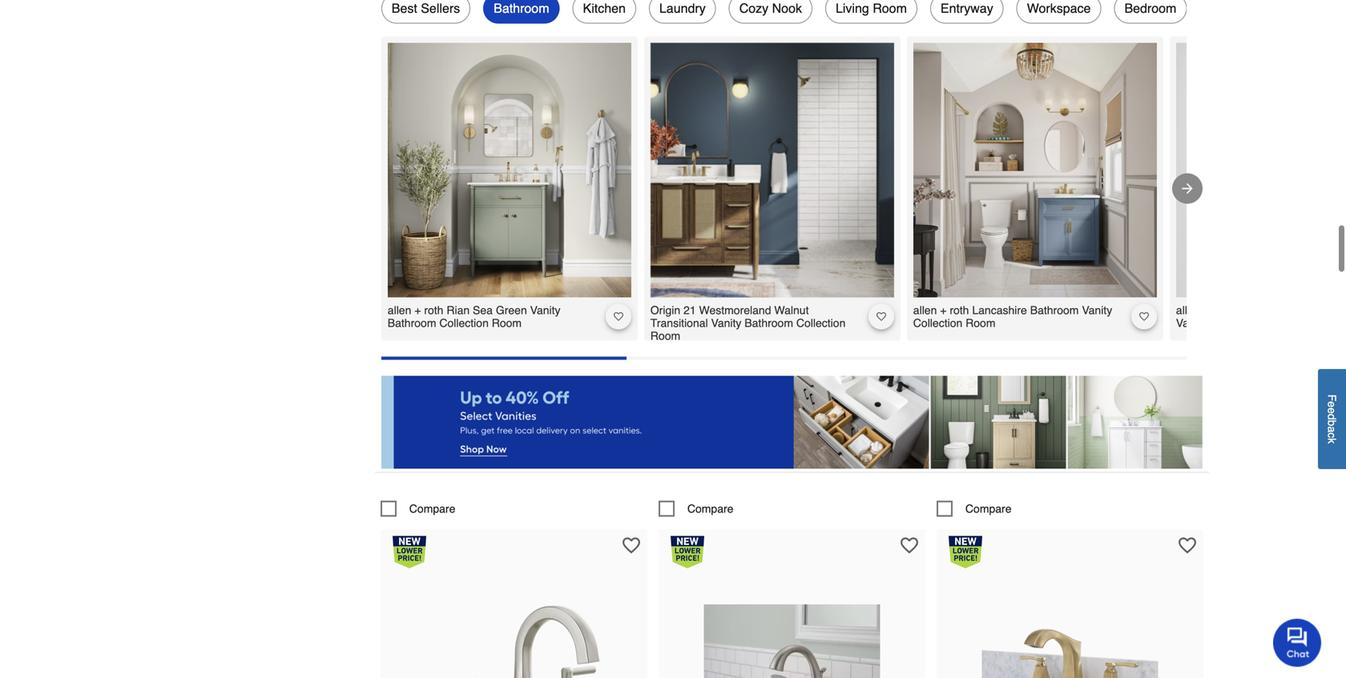 Task type: describe. For each thing, give the bounding box(es) containing it.
2 new lower price image from the left
[[949, 536, 982, 569]]

+ for rigsby
[[1203, 304, 1210, 317]]

delta sandover spotshield brushed nickel widespread 2-handle watersense bathroom sink faucet with drain image
[[704, 583, 880, 679]]

1002966788 element
[[380, 501, 455, 517]]

heart outline image for second new lower price image
[[1179, 537, 1196, 555]]

advertisement region
[[381, 376, 1203, 472]]

collection for sea
[[439, 317, 489, 330]]

heart outline image for rian sea green vanity bathroom collection
[[614, 312, 623, 322]]

cozy
[[739, 1, 769, 15]]

heart outline image for lancashire bathroom vanity collection
[[1139, 312, 1149, 322]]

allen + roth for lancashire bathroom vanity collection
[[913, 304, 969, 317]]

compare for 1000822006 'element'
[[687, 503, 734, 515]]

bathroom inside lancashire bathroom vanity collection
[[1030, 304, 1079, 317]]

+ for lancashire
[[940, 304, 947, 317]]

vanity for rian sea green vanity bathroom collection
[[530, 304, 561, 317]]

rigsby white transitio
[[1176, 304, 1346, 330]]

kitchen
[[583, 1, 626, 15]]

allen for lancashire bathroom vanity collection
[[913, 304, 937, 317]]

living room
[[836, 1, 907, 15]]

collection for walnut
[[796, 317, 846, 330]]

roth for lancashire
[[950, 304, 969, 317]]

allen + roth for rigsby white transitio
[[1176, 304, 1232, 317]]

origin
[[650, 304, 680, 317]]

arrow right image
[[1180, 181, 1196, 197]]

b
[[1326, 421, 1339, 427]]

delta becker spotshield stainless widespread 2-handle watersense bathroom sink faucet with drain image
[[426, 583, 602, 679]]

westmoreland walnut transitional vanity bathroom collection room
[[650, 304, 846, 343]]

allen + roth chesler brushed gold widespread 2-handle watersense bathroom sink faucet with drain image
[[982, 583, 1158, 679]]

1 new lower price image from the left
[[671, 536, 704, 569]]

bathroom inside the westmoreland walnut transitional vanity bathroom collection room
[[745, 317, 793, 330]]

workspace
[[1027, 1, 1091, 15]]

d
[[1326, 414, 1339, 421]]

laundry
[[659, 1, 706, 15]]

green
[[496, 304, 527, 317]]

westmoreland
[[699, 304, 771, 317]]

heart outline image for 1st new lower price image
[[901, 537, 918, 555]]

rigsby
[[1235, 304, 1269, 317]]

entryway
[[941, 1, 993, 15]]

room inside the westmoreland walnut transitional vanity bathroom collection room
[[650, 330, 680, 343]]

roth for rigsby
[[1213, 304, 1232, 317]]

transitio
[[1304, 304, 1346, 317]]



Task type: locate. For each thing, give the bounding box(es) containing it.
1 collection from the left
[[439, 317, 489, 330]]

1 e from the top
[[1326, 402, 1339, 408]]

+
[[414, 304, 421, 317], [940, 304, 947, 317], [1203, 304, 1210, 317]]

1 horizontal spatial heart outline image
[[1139, 312, 1149, 322]]

bedroom
[[1125, 1, 1177, 15]]

0 horizontal spatial heart outline image
[[614, 312, 623, 322]]

lancashire bathroom vanity collection
[[913, 304, 1112, 330]]

3 + from the left
[[1203, 304, 1210, 317]]

3 compare from the left
[[966, 503, 1012, 515]]

1 horizontal spatial allen
[[913, 304, 937, 317]]

white
[[1273, 304, 1301, 317]]

1 horizontal spatial allen + roth
[[913, 304, 969, 317]]

transitional
[[650, 317, 708, 330]]

allen for rian sea green vanity bathroom collection
[[388, 304, 411, 317]]

nook
[[772, 1, 802, 15]]

allen + roth left lancashire
[[913, 304, 969, 317]]

3 collection from the left
[[913, 317, 963, 330]]

1 horizontal spatial +
[[940, 304, 947, 317]]

new lower price image
[[392, 536, 426, 569]]

21
[[684, 304, 696, 317]]

2 compare from the left
[[687, 503, 734, 515]]

2 roth from the left
[[950, 304, 969, 317]]

2 e from the top
[[1326, 408, 1339, 414]]

vanity inside the westmoreland walnut transitional vanity bathroom collection room
[[711, 317, 742, 330]]

collection inside 'rian sea green vanity bathroom collection'
[[439, 317, 489, 330]]

best
[[392, 1, 417, 15]]

2 allen from the left
[[913, 304, 937, 317]]

vanity inside lancashire bathroom vanity collection
[[1082, 304, 1112, 317]]

0 horizontal spatial new lower price image
[[671, 536, 704, 569]]

allen + roth for rian sea green vanity bathroom collection
[[388, 304, 443, 317]]

1 roth from the left
[[424, 304, 443, 317]]

2 horizontal spatial collection
[[913, 317, 963, 330]]

walnut
[[774, 304, 809, 317]]

bathroom
[[494, 1, 549, 15], [1030, 304, 1079, 317], [388, 317, 436, 330], [745, 317, 793, 330]]

heart outline image
[[876, 312, 886, 322], [622, 537, 640, 555], [901, 537, 918, 555], [1179, 537, 1196, 555]]

allen
[[388, 304, 411, 317], [913, 304, 937, 317], [1176, 304, 1200, 317]]

1 + from the left
[[414, 304, 421, 317]]

1 heart outline image from the left
[[614, 312, 623, 322]]

2 horizontal spatial roth
[[1213, 304, 1232, 317]]

scrollbar
[[381, 357, 626, 360]]

0 horizontal spatial vanity
[[530, 304, 561, 317]]

allen for rigsby white transitio
[[1176, 304, 1200, 317]]

allen + roth
[[388, 304, 443, 317], [913, 304, 969, 317], [1176, 304, 1232, 317]]

new lower price image down 1000822006 'element'
[[671, 536, 704, 569]]

e
[[1326, 402, 1339, 408], [1326, 408, 1339, 414]]

bathroom inside 'rian sea green vanity bathroom collection'
[[388, 317, 436, 330]]

new lower price image
[[671, 536, 704, 569], [949, 536, 982, 569]]

1 allen from the left
[[388, 304, 411, 317]]

+ for rian
[[414, 304, 421, 317]]

compare
[[409, 503, 455, 515], [687, 503, 734, 515], [966, 503, 1012, 515]]

room
[[873, 1, 907, 15], [489, 317, 522, 330], [963, 317, 996, 330], [650, 330, 680, 343]]

roth left the rigsby
[[1213, 304, 1232, 317]]

2 horizontal spatial allen
[[1176, 304, 1200, 317]]

best sellers
[[392, 1, 460, 15]]

+ left the rigsby
[[1203, 304, 1210, 317]]

collection
[[439, 317, 489, 330], [796, 317, 846, 330], [913, 317, 963, 330]]

+ left rian
[[414, 304, 421, 317]]

5001932987 element
[[937, 501, 1012, 517]]

roth for rian
[[424, 304, 443, 317]]

f
[[1326, 395, 1339, 402]]

2 collection from the left
[[796, 317, 846, 330]]

heart outline image for new lower price icon on the bottom left of the page
[[622, 537, 640, 555]]

vanity inside 'rian sea green vanity bathroom collection'
[[530, 304, 561, 317]]

allen left the rigsby
[[1176, 304, 1200, 317]]

vanity for westmoreland walnut transitional vanity bathroom collection room
[[711, 317, 742, 330]]

3 roth from the left
[[1213, 304, 1232, 317]]

new lower price image down 5001932987 element
[[949, 536, 982, 569]]

allen + roth left rian
[[388, 304, 443, 317]]

collection inside lancashire bathroom vanity collection
[[913, 317, 963, 330]]

3 allen + roth from the left
[[1176, 304, 1232, 317]]

0 horizontal spatial compare
[[409, 503, 455, 515]]

roth
[[424, 304, 443, 317], [950, 304, 969, 317], [1213, 304, 1232, 317]]

collection inside the westmoreland walnut transitional vanity bathroom collection room
[[796, 317, 846, 330]]

3 allen from the left
[[1176, 304, 1200, 317]]

2 + from the left
[[940, 304, 947, 317]]

compare inside 1002966788 "element"
[[409, 503, 455, 515]]

e up b on the right of the page
[[1326, 408, 1339, 414]]

0 horizontal spatial allen + roth
[[388, 304, 443, 317]]

compare for 5001932987 element
[[966, 503, 1012, 515]]

vanity
[[530, 304, 561, 317], [1082, 304, 1112, 317], [711, 317, 742, 330]]

f e e d b a c k button
[[1318, 370, 1346, 470]]

allen + roth left the rigsby
[[1176, 304, 1232, 317]]

e up d
[[1326, 402, 1339, 408]]

cozy nook
[[739, 1, 802, 15]]

0 horizontal spatial roth
[[424, 304, 443, 317]]

allen left rian
[[388, 304, 411, 317]]

k
[[1326, 439, 1339, 444]]

2 allen + roth from the left
[[913, 304, 969, 317]]

rian
[[447, 304, 470, 317]]

0 horizontal spatial +
[[414, 304, 421, 317]]

a
[[1326, 427, 1339, 433]]

2 horizontal spatial allen + roth
[[1176, 304, 1232, 317]]

allen left lancashire
[[913, 304, 937, 317]]

1 horizontal spatial roth
[[950, 304, 969, 317]]

roth left lancashire
[[950, 304, 969, 317]]

0 horizontal spatial collection
[[439, 317, 489, 330]]

+ left lancashire
[[940, 304, 947, 317]]

sellers
[[421, 1, 460, 15]]

1000822006 element
[[659, 501, 734, 517]]

sea
[[473, 304, 493, 317]]

1 horizontal spatial collection
[[796, 317, 846, 330]]

2 horizontal spatial vanity
[[1082, 304, 1112, 317]]

1 horizontal spatial compare
[[687, 503, 734, 515]]

f e e d b a c k
[[1326, 395, 1339, 444]]

2 horizontal spatial +
[[1203, 304, 1210, 317]]

c
[[1326, 433, 1339, 439]]

1 compare from the left
[[409, 503, 455, 515]]

2 heart outline image from the left
[[1139, 312, 1149, 322]]

rian sea green vanity bathroom collection
[[388, 304, 561, 330]]

origin 21
[[650, 304, 696, 317]]

2 horizontal spatial compare
[[966, 503, 1012, 515]]

lancashire
[[972, 304, 1027, 317]]

compare inside 5001932987 element
[[966, 503, 1012, 515]]

chat invite button image
[[1273, 619, 1322, 667]]

1 horizontal spatial new lower price image
[[949, 536, 982, 569]]

compare inside 1000822006 'element'
[[687, 503, 734, 515]]

living
[[836, 1, 869, 15]]

compare for 1002966788 "element"
[[409, 503, 455, 515]]

1 allen + roth from the left
[[388, 304, 443, 317]]

heart outline image
[[614, 312, 623, 322], [1139, 312, 1149, 322]]

0 horizontal spatial allen
[[388, 304, 411, 317]]

1 horizontal spatial vanity
[[711, 317, 742, 330]]

roth left rian
[[424, 304, 443, 317]]



Task type: vqa. For each thing, say whether or not it's contained in the screenshot.


